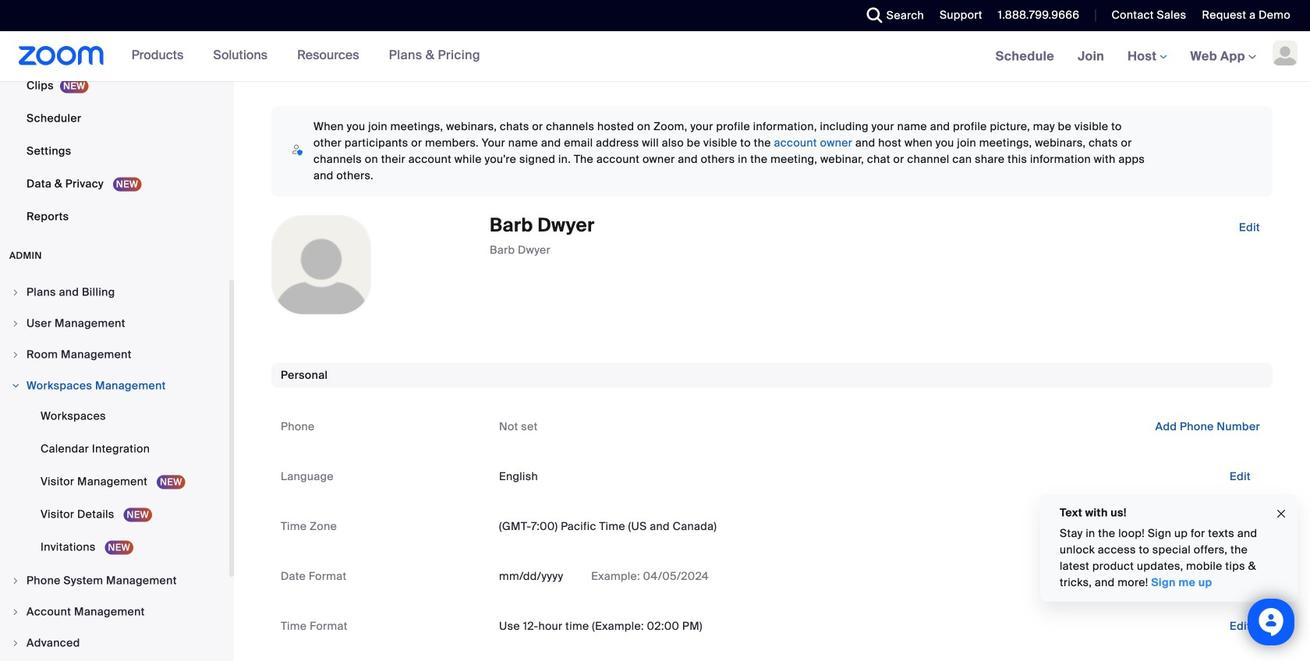 Task type: vqa. For each thing, say whether or not it's contained in the screenshot.
first window new image from the left
no



Task type: locate. For each thing, give the bounding box(es) containing it.
4 menu item from the top
[[0, 371, 229, 401]]

0 vertical spatial right image
[[11, 288, 20, 297]]

2 vertical spatial right image
[[11, 639, 20, 648]]

banner
[[0, 31, 1310, 82]]

right image
[[11, 319, 20, 328], [11, 350, 20, 359], [11, 576, 20, 586], [11, 607, 20, 617]]

2 menu item from the top
[[0, 309, 229, 338]]

3 right image from the top
[[11, 576, 20, 586]]

menu item
[[0, 278, 229, 307], [0, 309, 229, 338], [0, 340, 229, 370], [0, 371, 229, 401], [0, 566, 229, 596], [0, 597, 229, 627], [0, 628, 229, 658]]

menu
[[0, 401, 229, 565]]

right image
[[11, 288, 20, 297], [11, 381, 20, 391], [11, 639, 20, 648]]

6 menu item from the top
[[0, 597, 229, 627]]

1 right image from the top
[[11, 288, 20, 297]]

right image for seventh menu item from the bottom
[[11, 288, 20, 297]]

4 right image from the top
[[11, 607, 20, 617]]

3 right image from the top
[[11, 639, 20, 648]]

1 vertical spatial right image
[[11, 381, 20, 391]]

right image for 6th menu item
[[11, 607, 20, 617]]

3 menu item from the top
[[0, 340, 229, 370]]

admin menu menu
[[0, 278, 229, 660]]

1 right image from the top
[[11, 319, 20, 328]]

right image for 6th menu item from the bottom
[[11, 319, 20, 328]]

2 right image from the top
[[11, 381, 20, 391]]

product information navigation
[[120, 31, 492, 81]]

meetings navigation
[[984, 31, 1310, 82]]

right image for third menu item from the bottom of the admin menu menu
[[11, 576, 20, 586]]

2 right image from the top
[[11, 350, 20, 359]]

edit user photo image
[[309, 258, 334, 272]]

right image for 4th menu item
[[11, 381, 20, 391]]



Task type: describe. For each thing, give the bounding box(es) containing it.
personal menu menu
[[0, 0, 229, 234]]

close image
[[1275, 505, 1287, 523]]

zoom logo image
[[19, 46, 104, 66]]

right image for third menu item
[[11, 350, 20, 359]]

profile picture image
[[1273, 41, 1298, 66]]

7 menu item from the top
[[0, 628, 229, 658]]

right image for seventh menu item from the top
[[11, 639, 20, 648]]

side navigation navigation
[[0, 0, 234, 661]]

user photo image
[[272, 216, 370, 314]]

1 menu item from the top
[[0, 278, 229, 307]]

5 menu item from the top
[[0, 566, 229, 596]]



